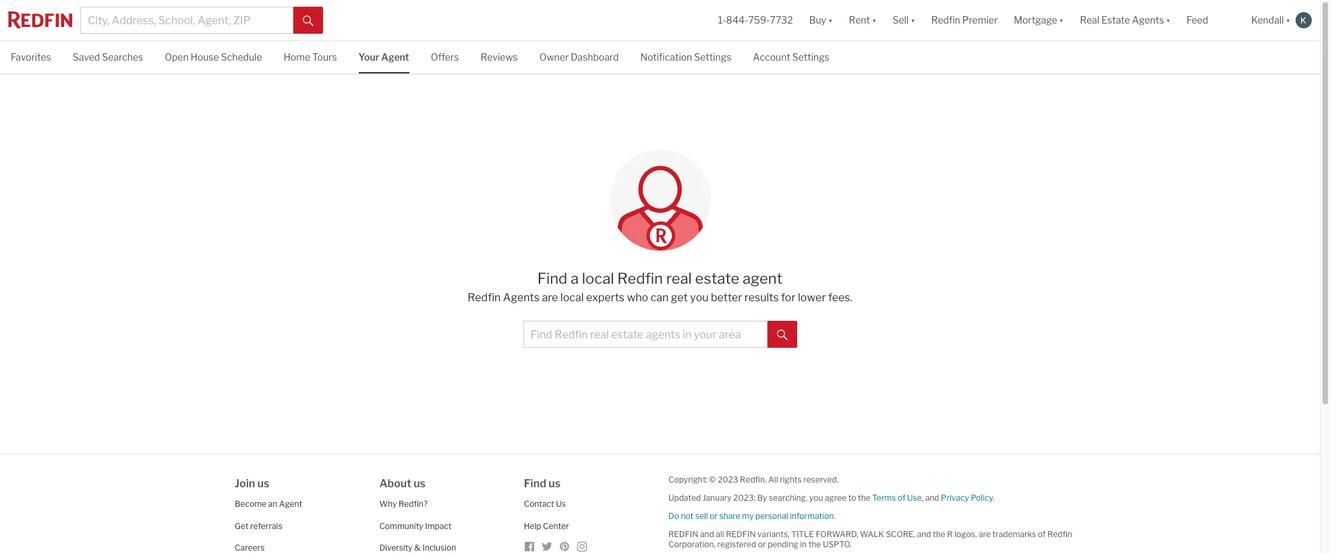 Task type: describe. For each thing, give the bounding box(es) containing it.
copyright: © 2023 redfin. all rights reserved.
[[669, 475, 839, 485]]

use
[[908, 494, 922, 504]]

real estate agents ▾
[[1081, 14, 1171, 26]]

a
[[571, 270, 579, 288]]

buy ▾ button
[[810, 0, 833, 40]]

privacy policy link
[[942, 494, 994, 504]]

©
[[710, 475, 716, 485]]

real estate agents ▾ link
[[1081, 0, 1171, 40]]

policy
[[971, 494, 994, 504]]

and left "all"
[[700, 530, 715, 540]]

house
[[191, 51, 219, 63]]

1 redfin from the left
[[669, 530, 699, 540]]

join
[[235, 478, 255, 491]]

community impact button
[[380, 522, 452, 532]]

us for join us
[[258, 478, 270, 491]]

and right ,
[[926, 494, 940, 504]]

your agent
[[359, 51, 409, 63]]

find for us
[[524, 478, 547, 491]]

copyright:
[[669, 475, 708, 485]]

personal
[[756, 512, 789, 522]]

january
[[703, 494, 732, 504]]

buy ▾
[[810, 14, 833, 26]]

sell
[[893, 14, 909, 26]]

contact us button
[[524, 500, 566, 510]]

offers link
[[431, 41, 459, 72]]

feed
[[1187, 14, 1209, 26]]

0 horizontal spatial the
[[809, 540, 822, 550]]

updated january 2023: by searching, you agree to the terms of use , and privacy policy .
[[669, 494, 995, 504]]

▾ for buy ▾
[[829, 14, 833, 26]]

information
[[790, 512, 834, 522]]

owner
[[540, 51, 569, 63]]

offers
[[431, 51, 459, 63]]

forward,
[[816, 530, 859, 540]]

▾ for mortgage ▾
[[1060, 14, 1064, 26]]

,
[[922, 494, 924, 504]]

get
[[671, 292, 688, 305]]

rent ▾ button
[[849, 0, 877, 40]]

agents inside find a local redfin real estate agent redfin agents are local experts who can get you better results for lower fees.
[[503, 292, 540, 305]]

get referrals
[[235, 522, 282, 532]]

home tours
[[284, 51, 337, 63]]

owner dashboard link
[[540, 41, 619, 72]]

fees.
[[829, 292, 853, 305]]

2 horizontal spatial the
[[933, 530, 946, 540]]

get
[[235, 522, 249, 532]]

get referrals button
[[235, 522, 282, 532]]

feed button
[[1179, 0, 1244, 40]]

of inside the redfin and all redfin variants, title forward, walk score, and the r logos, are trademarks of redfin corporation, registered or pending in the uspto.
[[1039, 530, 1046, 540]]

notification settings
[[641, 51, 732, 63]]

dashboard
[[571, 51, 619, 63]]

1 horizontal spatial the
[[858, 494, 871, 504]]

mortgage ▾ button
[[1006, 0, 1073, 40]]

can
[[651, 292, 669, 305]]

844-
[[727, 14, 749, 26]]

sell ▾ button
[[885, 0, 924, 40]]

impact
[[425, 522, 452, 532]]

updated
[[669, 494, 701, 504]]

redfin premier
[[932, 14, 998, 26]]

open house schedule
[[165, 51, 262, 63]]

buy ▾ button
[[802, 0, 841, 40]]

Find Redfin real estate agents in your area search field
[[523, 321, 768, 348]]

1 vertical spatial you
[[810, 494, 824, 504]]

your
[[359, 51, 380, 63]]

1 vertical spatial local
[[561, 292, 584, 305]]

registered
[[718, 540, 757, 550]]

community
[[380, 522, 424, 532]]

reviews
[[481, 51, 518, 63]]

are inside the redfin and all redfin variants, title forward, walk score, and the r logos, are trademarks of redfin corporation, registered or pending in the uspto.
[[979, 530, 991, 540]]

redfin facebook image
[[524, 542, 535, 553]]

759-
[[749, 14, 770, 26]]

sell ▾ button
[[893, 0, 916, 40]]

help center
[[524, 522, 569, 532]]

kendall ▾
[[1252, 14, 1291, 26]]

real
[[1081, 14, 1100, 26]]

rent
[[849, 14, 871, 26]]

redfin instagram image
[[577, 542, 588, 553]]

contact us
[[524, 500, 566, 510]]

rent ▾
[[849, 14, 877, 26]]

logos,
[[955, 530, 977, 540]]

City, Address, School, Agent, ZIP search field
[[80, 7, 294, 34]]

find us
[[524, 478, 561, 491]]

diversity & inclusion button
[[380, 543, 456, 554]]

agree
[[825, 494, 847, 504]]

home
[[284, 51, 310, 63]]

are inside find a local redfin real estate agent redfin agents are local experts who can get you better results for lower fees.
[[542, 292, 558, 305]]

in
[[801, 540, 807, 550]]

redfin inside the redfin and all redfin variants, title forward, walk score, and the r logos, are trademarks of redfin corporation, registered or pending in the uspto.
[[1048, 530, 1073, 540]]

agent inside your agent 'link'
[[382, 51, 409, 63]]

2 redfin from the left
[[726, 530, 756, 540]]

schedule
[[221, 51, 262, 63]]

account settings
[[753, 51, 830, 63]]

corporation,
[[669, 540, 716, 550]]

to
[[849, 494, 857, 504]]

and right 'score,'
[[918, 530, 932, 540]]

submit search image
[[303, 15, 314, 26]]

redfin twitter image
[[542, 542, 553, 553]]

redfin.
[[740, 475, 767, 485]]

0 horizontal spatial .
[[834, 512, 836, 522]]

for
[[782, 292, 796, 305]]

notification settings link
[[641, 41, 732, 72]]

searches
[[102, 51, 143, 63]]

account
[[753, 51, 791, 63]]

1 vertical spatial agent
[[279, 500, 303, 510]]

who
[[627, 292, 649, 305]]



Task type: locate. For each thing, give the bounding box(es) containing it.
real
[[667, 270, 692, 288]]

0 horizontal spatial of
[[898, 494, 906, 504]]

1 us from the left
[[258, 478, 270, 491]]

diversity
[[380, 543, 413, 554]]

▾ right sell
[[911, 14, 916, 26]]

2023
[[718, 475, 739, 485]]

buy
[[810, 14, 827, 26]]

or right 'sell'
[[710, 512, 718, 522]]

0 horizontal spatial us
[[258, 478, 270, 491]]

. down agree
[[834, 512, 836, 522]]

▾ for sell ▾
[[911, 14, 916, 26]]

1 horizontal spatial or
[[759, 540, 766, 550]]

inclusion
[[423, 543, 456, 554]]

user photo image
[[1297, 12, 1313, 28]]

0 horizontal spatial agent
[[279, 500, 303, 510]]

us
[[258, 478, 270, 491], [414, 478, 426, 491], [549, 478, 561, 491]]

▾ left feed
[[1167, 14, 1171, 26]]

submit search image
[[777, 330, 788, 341]]

1 horizontal spatial of
[[1039, 530, 1046, 540]]

your agent link
[[359, 41, 409, 72]]

4 ▾ from the left
[[1060, 14, 1064, 26]]

title
[[792, 530, 815, 540]]

redfin pinterest image
[[559, 542, 570, 553]]

settings
[[695, 51, 732, 63], [793, 51, 830, 63]]

or inside the redfin and all redfin variants, title forward, walk score, and the r logos, are trademarks of redfin corporation, registered or pending in the uspto.
[[759, 540, 766, 550]]

become an agent button
[[235, 500, 303, 510]]

6 ▾ from the left
[[1287, 14, 1291, 26]]

us up us
[[549, 478, 561, 491]]

referrals
[[250, 522, 282, 532]]

1 vertical spatial of
[[1039, 530, 1046, 540]]

us for about us
[[414, 478, 426, 491]]

▾ right the rent
[[873, 14, 877, 26]]

settings for notification settings
[[695, 51, 732, 63]]

home tours link
[[284, 41, 337, 72]]

2 us from the left
[[414, 478, 426, 491]]

0 vertical spatial of
[[898, 494, 906, 504]]

my
[[743, 512, 754, 522]]

us right join at bottom
[[258, 478, 270, 491]]

us up redfin?
[[414, 478, 426, 491]]

▾ left user photo
[[1287, 14, 1291, 26]]

local up experts
[[582, 270, 614, 288]]

do not sell or share my personal information .
[[669, 512, 836, 522]]

searching,
[[769, 494, 808, 504]]

0 horizontal spatial redfin
[[669, 530, 699, 540]]

1 vertical spatial .
[[834, 512, 836, 522]]

2 settings from the left
[[793, 51, 830, 63]]

r
[[948, 530, 953, 540]]

. right "privacy"
[[994, 494, 995, 504]]

us for find us
[[549, 478, 561, 491]]

redfin premier button
[[924, 0, 1006, 40]]

all
[[769, 475, 779, 485]]

0 vertical spatial .
[[994, 494, 995, 504]]

1 horizontal spatial redfin
[[726, 530, 756, 540]]

open house schedule link
[[165, 41, 262, 72]]

1 horizontal spatial us
[[414, 478, 426, 491]]

pending
[[768, 540, 799, 550]]

not
[[681, 512, 694, 522]]

walk
[[861, 530, 885, 540]]

▾ right mortgage
[[1060, 14, 1064, 26]]

▾ for rent ▾
[[873, 14, 877, 26]]

premier
[[963, 14, 998, 26]]

0 horizontal spatial agents
[[503, 292, 540, 305]]

tours
[[313, 51, 337, 63]]

local down a
[[561, 292, 584, 305]]

rights
[[780, 475, 802, 485]]

2 ▾ from the left
[[873, 14, 877, 26]]

reserved.
[[804, 475, 839, 485]]

0 vertical spatial or
[[710, 512, 718, 522]]

find up "contact"
[[524, 478, 547, 491]]

▾ right the buy
[[829, 14, 833, 26]]

about us
[[380, 478, 426, 491]]

2023:
[[734, 494, 756, 504]]

▾ for kendall ▾
[[1287, 14, 1291, 26]]

kendall
[[1252, 14, 1285, 26]]

agents inside dropdown button
[[1133, 14, 1165, 26]]

variants,
[[758, 530, 790, 540]]

0 vertical spatial agent
[[382, 51, 409, 63]]

redfin down not
[[669, 530, 699, 540]]

agent right an
[[279, 500, 303, 510]]

the right in on the bottom of the page
[[809, 540, 822, 550]]

1 vertical spatial or
[[759, 540, 766, 550]]

0 vertical spatial agents
[[1133, 14, 1165, 26]]

1 vertical spatial find
[[524, 478, 547, 491]]

1 ▾ from the left
[[829, 14, 833, 26]]

terms of use link
[[873, 494, 922, 504]]

saved searches
[[73, 51, 143, 63]]

why redfin? button
[[380, 500, 428, 510]]

1 horizontal spatial settings
[[793, 51, 830, 63]]

agent
[[743, 270, 783, 288]]

are right logos,
[[979, 530, 991, 540]]

estate
[[696, 270, 740, 288]]

uspto.
[[823, 540, 852, 550]]

join us
[[235, 478, 270, 491]]

0 vertical spatial local
[[582, 270, 614, 288]]

contact
[[524, 500, 555, 510]]

the left r
[[933, 530, 946, 540]]

do
[[669, 512, 680, 522]]

1 horizontal spatial agent
[[382, 51, 409, 63]]

terms
[[873, 494, 896, 504]]

you up information
[[810, 494, 824, 504]]

or left pending
[[759, 540, 766, 550]]

.
[[994, 494, 995, 504], [834, 512, 836, 522]]

about
[[380, 478, 412, 491]]

us
[[556, 500, 566, 510]]

1 horizontal spatial are
[[979, 530, 991, 540]]

reviews link
[[481, 41, 518, 72]]

1 settings from the left
[[695, 51, 732, 63]]

real estate agents ▾ button
[[1073, 0, 1179, 40]]

1 horizontal spatial you
[[810, 494, 824, 504]]

5 ▾ from the left
[[1167, 14, 1171, 26]]

experts
[[586, 292, 625, 305]]

you right get
[[691, 292, 709, 305]]

estate
[[1102, 14, 1131, 26]]

why redfin?
[[380, 500, 428, 510]]

0 horizontal spatial or
[[710, 512, 718, 522]]

2 horizontal spatial us
[[549, 478, 561, 491]]

0 horizontal spatial you
[[691, 292, 709, 305]]

become an agent
[[235, 500, 303, 510]]

score,
[[886, 530, 916, 540]]

0 horizontal spatial are
[[542, 292, 558, 305]]

agents
[[1133, 14, 1165, 26], [503, 292, 540, 305]]

1 horizontal spatial agents
[[1133, 14, 1165, 26]]

7732
[[770, 14, 793, 26]]

you inside find a local redfin real estate agent redfin agents are local experts who can get you better results for lower fees.
[[691, 292, 709, 305]]

1 vertical spatial agents
[[503, 292, 540, 305]]

help center button
[[524, 522, 569, 532]]

find left a
[[538, 270, 568, 288]]

settings down '1-'
[[695, 51, 732, 63]]

1-
[[719, 14, 727, 26]]

1 vertical spatial are
[[979, 530, 991, 540]]

mortgage ▾ button
[[1015, 0, 1064, 40]]

you
[[691, 292, 709, 305], [810, 494, 824, 504]]

careers
[[235, 543, 265, 554]]

or
[[710, 512, 718, 522], [759, 540, 766, 550]]

find for a
[[538, 270, 568, 288]]

the right the 'to'
[[858, 494, 871, 504]]

better
[[711, 292, 743, 305]]

0 vertical spatial are
[[542, 292, 558, 305]]

mortgage
[[1015, 14, 1058, 26]]

redfin
[[932, 14, 961, 26], [618, 270, 663, 288], [468, 292, 501, 305], [1048, 530, 1073, 540]]

by
[[758, 494, 768, 504]]

settings for account settings
[[793, 51, 830, 63]]

redfin down the my
[[726, 530, 756, 540]]

privacy
[[942, 494, 970, 504]]

agent right your
[[382, 51, 409, 63]]

do not sell or share my personal information link
[[669, 512, 834, 522]]

redfin and all redfin variants, title forward, walk score, and the r logos, are trademarks of redfin corporation, registered or pending in the uspto.
[[669, 530, 1073, 550]]

0 vertical spatial you
[[691, 292, 709, 305]]

become
[[235, 500, 267, 510]]

settings down the buy
[[793, 51, 830, 63]]

of right trademarks
[[1039, 530, 1046, 540]]

redfin inside 'redfin premier' button
[[932, 14, 961, 26]]

3 us from the left
[[549, 478, 561, 491]]

find inside find a local redfin real estate agent redfin agents are local experts who can get you better results for lower fees.
[[538, 270, 568, 288]]

diversity & inclusion
[[380, 543, 456, 554]]

&
[[415, 543, 421, 554]]

3 ▾ from the left
[[911, 14, 916, 26]]

1 horizontal spatial .
[[994, 494, 995, 504]]

0 horizontal spatial settings
[[695, 51, 732, 63]]

find
[[538, 270, 568, 288], [524, 478, 547, 491]]

0 vertical spatial find
[[538, 270, 568, 288]]

favorites
[[11, 51, 51, 63]]

are left experts
[[542, 292, 558, 305]]

open
[[165, 51, 189, 63]]

1-844-759-7732
[[719, 14, 793, 26]]

of left use
[[898, 494, 906, 504]]

are
[[542, 292, 558, 305], [979, 530, 991, 540]]

trademarks
[[993, 530, 1037, 540]]



Task type: vqa. For each thing, say whether or not it's contained in the screenshot.
4th ▾
yes



